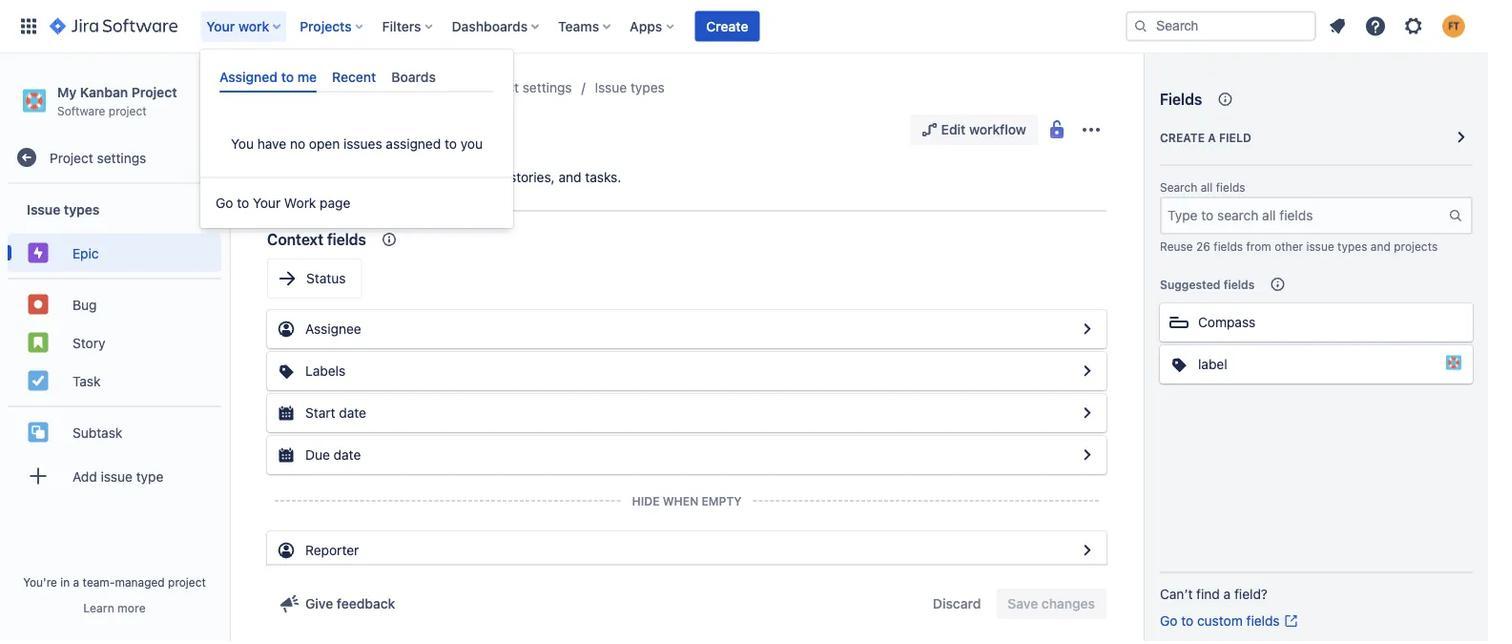 Task type: describe. For each thing, give the bounding box(es) containing it.
story
[[73, 335, 105, 351]]

create for create
[[707, 18, 749, 34]]

create a field
[[1161, 131, 1252, 144]]

can't
[[1161, 587, 1193, 602]]

notifications image
[[1327, 15, 1350, 38]]

label button
[[1161, 345, 1474, 384]]

group containing issue types
[[8, 184, 221, 507]]

1 horizontal spatial project settings link
[[476, 76, 572, 99]]

tasks.
[[585, 169, 622, 185]]

apps
[[630, 18, 663, 34]]

epic inside group
[[73, 245, 99, 261]]

me
[[298, 69, 317, 84]]

issues
[[344, 136, 382, 152]]

epic link
[[8, 234, 221, 272]]

due date
[[305, 447, 361, 463]]

kanban for my kanban project
[[359, 80, 405, 95]]

type
[[136, 468, 164, 484]]

banner containing your work
[[0, 0, 1489, 53]]

create button
[[695, 11, 760, 42]]

projects for projects dropdown button
[[300, 18, 352, 34]]

projects link
[[263, 76, 314, 99]]

go to your work page
[[216, 195, 351, 211]]

dashboards button
[[446, 11, 547, 42]]

have
[[257, 136, 287, 152]]

assigned to me
[[220, 69, 317, 84]]

my kanban project software project
[[57, 84, 177, 117]]

my for my kanban project
[[337, 80, 355, 95]]

more information about the context fields image
[[378, 228, 401, 251]]

fields left more information about the suggested fields image
[[1224, 278, 1255, 291]]

projects
[[1395, 240, 1439, 253]]

assigned
[[386, 136, 441, 152]]

Search field
[[1126, 11, 1317, 42]]

date for start date
[[339, 405, 367, 421]]

0 horizontal spatial settings
[[97, 150, 146, 165]]

suggested
[[1161, 278, 1221, 291]]

you
[[461, 136, 483, 152]]

give
[[305, 596, 333, 612]]

fields left this link will be opened in a new tab icon
[[1247, 613, 1281, 629]]

subtask
[[73, 425, 123, 440]]

edit
[[942, 122, 966, 137]]

software
[[57, 104, 105, 117]]

field
[[1220, 131, 1252, 144]]

start
[[305, 405, 336, 421]]

assigned
[[220, 69, 278, 84]]

learn more
[[83, 601, 146, 615]]

when
[[663, 494, 699, 508]]

work
[[284, 195, 316, 211]]

0 horizontal spatial project settings link
[[8, 139, 221, 177]]

teams button
[[553, 11, 619, 42]]

group containing bug
[[8, 278, 221, 406]]

you're
[[23, 576, 57, 589]]

go for go to your work page
[[216, 195, 233, 211]]

add
[[73, 468, 97, 484]]

reporter button
[[267, 532, 1107, 570]]

context fields
[[267, 231, 366, 249]]

add issue type
[[73, 468, 164, 484]]

open field configuration image for reporter
[[1077, 539, 1100, 562]]

0 vertical spatial epic
[[300, 116, 343, 143]]

stories,
[[510, 169, 555, 185]]

issue type icon image
[[267, 118, 290, 141]]

your inside your work dropdown button
[[206, 18, 235, 34]]

go for go to custom fields
[[1161, 613, 1178, 629]]

open field configuration image for start
[[1077, 402, 1100, 425]]

label
[[1199, 356, 1228, 372]]

apps button
[[624, 11, 682, 42]]

you have no open issues assigned to you
[[231, 136, 483, 152]]

epics track collections of related bugs, stories, and tasks.
[[267, 169, 622, 185]]

suggested fields
[[1161, 278, 1255, 291]]

bugs,
[[472, 169, 506, 185]]

more information about the suggested fields image
[[1267, 273, 1290, 296]]

bug link
[[8, 286, 221, 324]]

tab list containing assigned to me
[[212, 61, 502, 93]]

discard button
[[922, 589, 993, 619]]

epic group
[[8, 228, 221, 278]]

search all fields
[[1161, 181, 1246, 194]]

my kanban project link
[[337, 76, 453, 99]]

and for tasks.
[[559, 169, 582, 185]]

fields down go to your work page link
[[327, 231, 366, 249]]

related
[[425, 169, 468, 185]]

all
[[1201, 181, 1213, 194]]

start date button
[[267, 394, 1107, 432]]

no
[[290, 136, 306, 152]]

to left you
[[445, 136, 457, 152]]

go to custom fields link
[[1161, 612, 1300, 631]]

types for group containing issue types
[[64, 201, 100, 217]]

edit workflow button
[[911, 115, 1038, 145]]

and for projects
[[1371, 240, 1391, 253]]

go to custom fields
[[1161, 613, 1281, 629]]

search image
[[1134, 19, 1149, 34]]

open
[[309, 136, 340, 152]]

assignee button
[[267, 310, 1107, 348]]

kanban for my kanban project software project
[[80, 84, 128, 100]]

epics
[[267, 169, 300, 185]]

settings image
[[1403, 15, 1426, 38]]

appswitcher icon image
[[17, 15, 40, 38]]

of
[[409, 169, 422, 185]]

0 horizontal spatial project settings
[[50, 150, 146, 165]]

learn more button
[[83, 600, 146, 616]]

26
[[1197, 240, 1211, 253]]

workflow
[[970, 122, 1027, 137]]

reporter
[[305, 543, 359, 558]]

your profile and settings image
[[1443, 15, 1466, 38]]

project inside my kanban project software project
[[131, 84, 177, 100]]

fields right all
[[1217, 181, 1246, 194]]

give feedback
[[305, 596, 396, 612]]



Task type: locate. For each thing, give the bounding box(es) containing it.
my kanban project image
[[1447, 355, 1462, 370]]

and left tasks.
[[559, 169, 582, 185]]

a for can't find a field?
[[1224, 587, 1231, 602]]

go to your work page link
[[200, 184, 514, 223]]

give feedback button
[[267, 589, 407, 619]]

project settings down dashboards popup button at the top
[[476, 80, 572, 95]]

1 horizontal spatial issue
[[1307, 240, 1335, 253]]

to left me
[[281, 69, 294, 84]]

1 vertical spatial types
[[64, 201, 100, 217]]

to for go to custom fields
[[1182, 613, 1194, 629]]

primary element
[[11, 0, 1126, 53]]

a left field
[[1209, 131, 1217, 144]]

settings down primary element
[[523, 80, 572, 95]]

to
[[281, 69, 294, 84], [445, 136, 457, 152], [237, 195, 249, 211], [1182, 613, 1194, 629]]

date for due date
[[334, 447, 361, 463]]

2 open field configuration image from the top
[[1077, 539, 1100, 562]]

to for go to your work page
[[237, 195, 249, 211]]

0 horizontal spatial your
[[206, 18, 235, 34]]

and left projects
[[1371, 240, 1391, 253]]

0 horizontal spatial my
[[57, 84, 77, 100]]

1 horizontal spatial and
[[1371, 240, 1391, 253]]

add issue type image
[[27, 465, 50, 488]]

issue down teams dropdown button
[[595, 80, 627, 95]]

you
[[231, 136, 254, 152]]

0 vertical spatial date
[[339, 405, 367, 421]]

project
[[109, 104, 147, 117], [168, 576, 206, 589]]

1 group from the top
[[8, 184, 221, 507]]

date inside button
[[339, 405, 367, 421]]

0 vertical spatial issue types
[[595, 80, 665, 95]]

issue types link
[[595, 76, 665, 99]]

labels
[[305, 363, 346, 379]]

your work
[[206, 18, 269, 34]]

my for my kanban project software project
[[57, 84, 77, 100]]

teams
[[558, 18, 600, 34]]

project settings down software
[[50, 150, 146, 165]]

project
[[409, 80, 453, 95], [476, 80, 519, 95], [131, 84, 177, 100], [50, 150, 93, 165]]

open field configuration image for assignee
[[1077, 318, 1100, 341]]

0 horizontal spatial types
[[64, 201, 100, 217]]

types down apps popup button
[[631, 80, 665, 95]]

compass button
[[1161, 303, 1474, 342]]

compass
[[1199, 314, 1256, 330]]

0 vertical spatial settings
[[523, 80, 572, 95]]

issue right other
[[1307, 240, 1335, 253]]

1 vertical spatial issue
[[27, 201, 60, 217]]

filters
[[382, 18, 421, 34]]

create for create a field
[[1161, 131, 1206, 144]]

project inside my kanban project software project
[[109, 104, 147, 117]]

1 horizontal spatial go
[[1161, 613, 1178, 629]]

project settings
[[476, 80, 572, 95], [50, 150, 146, 165]]

1 vertical spatial project settings link
[[8, 139, 221, 177]]

types down type to search all fields text field
[[1338, 240, 1368, 253]]

3 open field configuration image from the top
[[1077, 444, 1100, 467]]

1 horizontal spatial issue
[[595, 80, 627, 95]]

subtask link
[[8, 413, 221, 452]]

can't find a field?
[[1161, 587, 1268, 602]]

team-
[[83, 576, 115, 589]]

0 horizontal spatial go
[[216, 195, 233, 211]]

1 vertical spatial project
[[168, 576, 206, 589]]

0 horizontal spatial kanban
[[80, 84, 128, 100]]

custom
[[1198, 613, 1243, 629]]

issue
[[595, 80, 627, 95], [27, 201, 60, 217]]

project inside my kanban project link
[[409, 80, 453, 95]]

1 open field configuration image from the top
[[1077, 318, 1100, 341]]

filters button
[[377, 11, 441, 42]]

0 horizontal spatial create
[[707, 18, 749, 34]]

1 horizontal spatial project
[[168, 576, 206, 589]]

issue for group containing issue types
[[27, 201, 60, 217]]

1 horizontal spatial a
[[1209, 131, 1217, 144]]

kanban inside my kanban project link
[[359, 80, 405, 95]]

context
[[267, 231, 324, 249]]

hide when empty
[[632, 494, 742, 508]]

fields
[[1217, 181, 1246, 194], [327, 231, 366, 249], [1214, 240, 1244, 253], [1224, 278, 1255, 291], [1247, 613, 1281, 629]]

create right apps popup button
[[707, 18, 749, 34]]

issue types down apps
[[595, 80, 665, 95]]

go inside go to custom fields link
[[1161, 613, 1178, 629]]

open field configuration image for due
[[1077, 444, 1100, 467]]

projects inside dropdown button
[[300, 18, 352, 34]]

kanban inside my kanban project software project
[[80, 84, 128, 100]]

project settings link down my kanban project software project
[[8, 139, 221, 177]]

date right start
[[339, 405, 367, 421]]

0 vertical spatial open field configuration image
[[1077, 360, 1100, 383]]

project right software
[[109, 104, 147, 117]]

1 vertical spatial your
[[253, 195, 281, 211]]

0 horizontal spatial issue types
[[27, 201, 100, 217]]

projects
[[300, 18, 352, 34], [263, 80, 314, 95]]

hide
[[632, 494, 660, 508]]

2 horizontal spatial types
[[1338, 240, 1368, 253]]

0 horizontal spatial and
[[559, 169, 582, 185]]

open field configuration image inside the start date button
[[1077, 402, 1100, 425]]

find
[[1197, 587, 1221, 602]]

more information about the fields image
[[1214, 88, 1237, 111]]

types inside group
[[64, 201, 100, 217]]

1 vertical spatial project settings
[[50, 150, 146, 165]]

0 horizontal spatial project
[[109, 104, 147, 117]]

1 open field configuration image from the top
[[1077, 360, 1100, 383]]

banner
[[0, 0, 1489, 53]]

this link will be opened in a new tab image
[[1284, 614, 1300, 629]]

1 vertical spatial create
[[1161, 131, 1206, 144]]

0 vertical spatial projects
[[300, 18, 352, 34]]

go inside go to your work page link
[[216, 195, 233, 211]]

1 horizontal spatial types
[[631, 80, 665, 95]]

types
[[631, 80, 665, 95], [64, 201, 100, 217], [1338, 240, 1368, 253]]

1 vertical spatial date
[[334, 447, 361, 463]]

my up software
[[57, 84, 77, 100]]

0 vertical spatial issue
[[1307, 240, 1335, 253]]

add issue type button
[[8, 457, 221, 496]]

more options image
[[1080, 118, 1103, 141]]

2 vertical spatial open field configuration image
[[1077, 444, 1100, 467]]

0 vertical spatial project settings link
[[476, 76, 572, 99]]

0 vertical spatial project settings
[[476, 80, 572, 95]]

types up epic link
[[64, 201, 100, 217]]

bug
[[73, 297, 97, 312]]

create down fields on the top of the page
[[1161, 131, 1206, 144]]

my kanban project
[[337, 80, 453, 95]]

1 vertical spatial epic
[[73, 245, 99, 261]]

issue inside button
[[101, 468, 133, 484]]

1 horizontal spatial create
[[1161, 131, 1206, 144]]

0 vertical spatial go
[[216, 195, 233, 211]]

page
[[320, 195, 351, 211]]

1 vertical spatial issue
[[101, 468, 133, 484]]

reuse
[[1161, 240, 1194, 253]]

0 vertical spatial issue
[[595, 80, 627, 95]]

your left the work
[[206, 18, 235, 34]]

edit workflow
[[942, 122, 1027, 137]]

types for issue types link
[[631, 80, 665, 95]]

a right find
[[1224, 587, 1231, 602]]

0 horizontal spatial a
[[73, 576, 79, 589]]

task link
[[8, 362, 221, 400]]

managed
[[115, 576, 165, 589]]

assignee
[[305, 321, 362, 337]]

2 open field configuration image from the top
[[1077, 402, 1100, 425]]

go down the can't
[[1161, 613, 1178, 629]]

issue right "add"
[[101, 468, 133, 484]]

project settings link down dashboards popup button at the top
[[476, 76, 572, 99]]

projects up 'issue type icon' on the left top of page
[[263, 80, 314, 95]]

group
[[8, 184, 221, 507], [8, 278, 221, 406]]

field?
[[1235, 587, 1268, 602]]

0 horizontal spatial issue
[[101, 468, 133, 484]]

date inside button
[[334, 447, 361, 463]]

fields
[[1161, 90, 1203, 108]]

epic up bug at the top left of the page
[[73, 245, 99, 261]]

0 vertical spatial and
[[559, 169, 582, 185]]

to for assigned to me
[[281, 69, 294, 84]]

1 vertical spatial go
[[1161, 613, 1178, 629]]

create
[[707, 18, 749, 34], [1161, 131, 1206, 144]]

1 horizontal spatial issue types
[[595, 80, 665, 95]]

kanban up software
[[80, 84, 128, 100]]

0 vertical spatial your
[[206, 18, 235, 34]]

your inside go to your work page link
[[253, 195, 281, 211]]

1 horizontal spatial kanban
[[359, 80, 405, 95]]

1 vertical spatial open field configuration image
[[1077, 539, 1100, 562]]

create inside button
[[707, 18, 749, 34]]

start date
[[305, 405, 367, 421]]

Type to search all fields text field
[[1163, 199, 1449, 233]]

types inside issue types link
[[631, 80, 665, 95]]

0 horizontal spatial epic
[[73, 245, 99, 261]]

recent
[[332, 69, 376, 84]]

issue inside group
[[27, 201, 60, 217]]

issue types up epic link
[[27, 201, 100, 217]]

open field configuration image
[[1077, 318, 1100, 341], [1077, 539, 1100, 562]]

1 horizontal spatial my
[[337, 80, 355, 95]]

open field configuration image
[[1077, 360, 1100, 383], [1077, 402, 1100, 425], [1077, 444, 1100, 467]]

other
[[1275, 240, 1304, 253]]

due date button
[[267, 436, 1107, 474]]

to down the can't
[[1182, 613, 1194, 629]]

my right me
[[337, 80, 355, 95]]

labels button
[[267, 352, 1107, 390]]

your down epics
[[253, 195, 281, 211]]

projects button
[[294, 11, 371, 42]]

date
[[339, 405, 367, 421], [334, 447, 361, 463]]

from
[[1247, 240, 1272, 253]]

your work button
[[201, 11, 288, 42]]

0 horizontal spatial issue
[[27, 201, 60, 217]]

1 horizontal spatial project settings
[[476, 80, 572, 95]]

projects up me
[[300, 18, 352, 34]]

dashboards
[[452, 18, 528, 34]]

to left work
[[237, 195, 249, 211]]

issue for issue types link
[[595, 80, 627, 95]]

issue up epic link
[[27, 201, 60, 217]]

a right in
[[73, 576, 79, 589]]

more
[[117, 601, 146, 615]]

fields right the 26
[[1214, 240, 1244, 253]]

1 horizontal spatial epic
[[300, 116, 343, 143]]

1 vertical spatial projects
[[263, 80, 314, 95]]

1 horizontal spatial your
[[253, 195, 281, 211]]

open field configuration image inside "due date" button
[[1077, 444, 1100, 467]]

2 group from the top
[[8, 278, 221, 406]]

1 horizontal spatial settings
[[523, 80, 572, 95]]

1 vertical spatial issue types
[[27, 201, 100, 217]]

2 horizontal spatial a
[[1224, 587, 1231, 602]]

project settings link
[[476, 76, 572, 99], [8, 139, 221, 177]]

story link
[[8, 324, 221, 362]]

jira software image
[[50, 15, 178, 38], [50, 15, 178, 38]]

empty
[[702, 494, 742, 508]]

discard
[[933, 596, 982, 612]]

issue types
[[595, 80, 665, 95], [27, 201, 100, 217]]

2 vertical spatial types
[[1338, 240, 1368, 253]]

go down you
[[216, 195, 233, 211]]

open field configuration image inside the labels button
[[1077, 360, 1100, 383]]

projects for projects link
[[263, 80, 314, 95]]

epic
[[300, 116, 343, 143], [73, 245, 99, 261]]

0 vertical spatial open field configuration image
[[1077, 318, 1100, 341]]

1 vertical spatial open field configuration image
[[1077, 402, 1100, 425]]

tab list
[[212, 61, 502, 93]]

open field configuration image inside assignee "button"
[[1077, 318, 1100, 341]]

1 vertical spatial settings
[[97, 150, 146, 165]]

0 vertical spatial types
[[631, 80, 665, 95]]

project right managed
[[168, 576, 206, 589]]

0 vertical spatial create
[[707, 18, 749, 34]]

reuse 26 fields from other issue types and projects
[[1161, 240, 1439, 253]]

a for you're in a team-managed project
[[73, 576, 79, 589]]

go
[[216, 195, 233, 211], [1161, 613, 1178, 629]]

collections
[[339, 169, 406, 185]]

kanban up issues
[[359, 80, 405, 95]]

due
[[305, 447, 330, 463]]

and
[[559, 169, 582, 185], [1371, 240, 1391, 253]]

you're in a team-managed project
[[23, 576, 206, 589]]

epic right 'issue type icon' on the left top of page
[[300, 116, 343, 143]]

my inside my kanban project software project
[[57, 84, 77, 100]]

open field configuration image inside the reporter button
[[1077, 539, 1100, 562]]

settings down my kanban project software project
[[97, 150, 146, 165]]

date right due
[[334, 447, 361, 463]]

0 vertical spatial project
[[109, 104, 147, 117]]

1 vertical spatial and
[[1371, 240, 1391, 253]]

help image
[[1365, 15, 1388, 38]]

boards
[[392, 69, 436, 84]]



Task type: vqa. For each thing, say whether or not it's contained in the screenshot.
Projects link
yes



